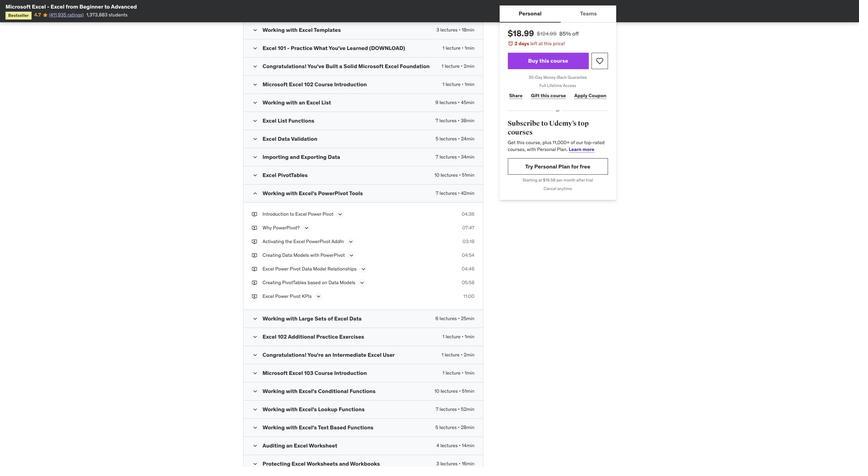 Task type: vqa. For each thing, say whether or not it's contained in the screenshot.


Task type: describe. For each thing, give the bounding box(es) containing it.
3 lectures • 16min
[[436, 461, 475, 468]]

microsoft for microsoft excel 102 course introduction
[[263, 81, 288, 88]]

lookup
[[318, 406, 338, 413]]

• for working with excel's conditional functions
[[459, 389, 461, 395]]

03:18
[[463, 239, 475, 245]]

text
[[318, 425, 329, 431]]

0 horizontal spatial 102
[[278, 334, 287, 341]]

xsmall image for creating data models with powerpivot
[[252, 252, 257, 259]]

show lecture description image for activating the excel powerpivot addin
[[348, 239, 354, 246]]

1 for congratulations! you've built a solid microsoft excel foundation
[[442, 63, 444, 69]]

(download)
[[369, 45, 405, 51]]

1 vertical spatial list
[[278, 117, 287, 124]]

• for working with large sets of excel data
[[458, 316, 460, 322]]

lectures for excel data validation
[[440, 136, 457, 142]]

our
[[576, 140, 583, 146]]

1 horizontal spatial list
[[322, 99, 331, 106]]

4
[[437, 443, 439, 449]]

lectures for importing and exporting data
[[440, 154, 457, 160]]

this down $124.99
[[544, 40, 552, 47]]

congratulations! for congratulations! you're an intermediate excel user
[[263, 352, 306, 359]]

microsoft excel 102 course introduction
[[263, 81, 367, 88]]

small image for working with excel's powerpivot tools
[[252, 190, 258, 197]]

get
[[508, 140, 516, 146]]

starting at $16.58 per month after trial cancel anytime
[[523, 178, 593, 191]]

apply coupon button
[[573, 89, 608, 103]]

small image for auditing an excel worksheet
[[252, 443, 258, 450]]

personal button
[[500, 5, 561, 22]]

1,373,883
[[86, 12, 108, 18]]

tab list containing personal
[[500, 5, 616, 23]]

85%
[[559, 30, 571, 37]]

lecture for excel 102 additional practice exercises
[[446, 334, 461, 340]]

working with excel's text based functions
[[263, 425, 374, 431]]

7 for working with excel's lookup functions
[[436, 407, 439, 413]]

practice for what
[[291, 45, 313, 51]]

subscribe to udemy's top courses
[[508, 119, 589, 137]]

functions right the 'based' at the left bottom of the page
[[348, 425, 374, 431]]

of inside get this course, plus 11,000+ of our top-rated courses, with personal plan.
[[571, 140, 575, 146]]

microsoft right solid
[[358, 63, 384, 70]]

courses
[[508, 128, 533, 137]]

share button
[[508, 89, 524, 103]]

or
[[556, 108, 560, 113]]

per
[[557, 178, 563, 183]]

data down "excel list functions" on the left
[[278, 135, 290, 142]]

creating for creating pivottables based on data models
[[263, 280, 281, 286]]

04:36
[[462, 211, 475, 217]]

microsoft for microsoft excel - excel from beginner to advanced
[[5, 3, 31, 10]]

18min
[[462, 27, 475, 33]]

7 lectures • 42min
[[436, 190, 475, 197]]

model
[[313, 266, 326, 272]]

11,000+
[[553, 140, 570, 146]]

powerpivot?
[[273, 225, 300, 231]]

52min
[[461, 407, 475, 413]]

wishlist image
[[596, 57, 604, 65]]

4 lectures • 14min
[[437, 443, 475, 449]]

apply
[[574, 93, 588, 99]]

3 for working with excel templates
[[436, 27, 439, 33]]

7 lectures • 38min
[[436, 118, 475, 124]]

1 vertical spatial introduction
[[263, 211, 289, 217]]

excel power pivot data model relationships
[[263, 266, 357, 272]]

24min
[[461, 136, 475, 142]]

$18.99 $124.99 85% off
[[508, 28, 579, 39]]

importing
[[263, 154, 289, 161]]

working for working with large sets of excel data
[[263, 316, 285, 322]]

kpis
[[302, 294, 312, 300]]

6 lectures • 25min
[[436, 316, 475, 322]]

starting
[[523, 178, 537, 183]]

• for working with excel's lookup functions
[[458, 407, 460, 413]]

activating the excel powerpivot addin
[[263, 239, 344, 245]]

apply coupon
[[574, 93, 607, 99]]

with for working with excel templates
[[286, 26, 298, 33]]

1 for excel 102 additional practice exercises
[[443, 334, 445, 340]]

0 vertical spatial models
[[294, 252, 309, 259]]

101
[[278, 45, 286, 51]]

xsmall image for creating pivottables based on data models
[[252, 280, 257, 287]]

free
[[580, 163, 590, 170]]

workbooks
[[350, 461, 380, 468]]

7 for excel list functions
[[436, 118, 438, 124]]

• for working with excel's powerpivot tools
[[458, 190, 460, 197]]

congratulations! you're an intermediate excel user
[[263, 352, 395, 359]]

microsoft excel 103 course introduction
[[263, 370, 367, 377]]

5 lectures • 24min
[[436, 136, 475, 142]]

course for 103
[[315, 370, 333, 377]]

plan.
[[557, 146, 568, 153]]

1 lecture • 2min for congratulations! you're an intermediate excel user
[[442, 352, 475, 358]]

- for practice
[[287, 45, 290, 51]]

small image for working with large sets of excel data
[[252, 316, 258, 323]]

1 for microsoft excel 103 course introduction
[[443, 370, 445, 377]]

07:47
[[462, 225, 475, 231]]

working with excel's conditional functions
[[263, 388, 376, 395]]

30-
[[529, 75, 535, 80]]

with for working with large sets of excel data
[[286, 316, 298, 322]]

working for working with excel's lookup functions
[[263, 406, 285, 413]]

working for working with excel's conditional functions
[[263, 388, 285, 395]]

students
[[109, 12, 128, 18]]

lecture for congratulations! you're an intermediate excel user
[[445, 352, 460, 358]]

solid
[[344, 63, 357, 70]]

tools
[[349, 190, 363, 197]]

• for excel data validation
[[458, 136, 460, 142]]

0 vertical spatial you've
[[329, 45, 346, 51]]

personal inside button
[[519, 10, 542, 17]]

introduction to excel power pivot
[[263, 211, 334, 217]]

a
[[339, 63, 342, 70]]

• for congratulations! you've built a solid microsoft excel foundation
[[461, 63, 463, 69]]

gift this course
[[531, 93, 566, 99]]

excel 101 - practice what you've learned (download)
[[263, 45, 405, 51]]

an for with
[[299, 99, 305, 106]]

lectures for excel list functions
[[439, 118, 457, 124]]

• for microsoft excel 103 course introduction
[[462, 370, 464, 377]]

0 horizontal spatial an
[[286, 443, 293, 450]]

relationships
[[328, 266, 357, 272]]

excel data validation
[[263, 135, 317, 142]]

• for auditing an excel worksheet
[[459, 443, 461, 449]]

0 vertical spatial pivot
[[323, 211, 334, 217]]

lectures for working with excel's text based functions
[[440, 425, 457, 431]]

lectures for protecting excel worksheets and workbooks
[[440, 461, 458, 468]]

templates
[[314, 26, 341, 33]]

show lecture description image for creating data models with powerpivot
[[348, 252, 355, 259]]

04:46
[[462, 266, 475, 272]]

with for working with excel's lookup functions
[[286, 406, 298, 413]]

lectures for working with excel's powerpivot tools
[[440, 190, 457, 197]]

1 vertical spatial you've
[[307, 63, 324, 70]]

with for working with excel's text based functions
[[286, 425, 298, 431]]

full
[[540, 83, 546, 88]]

at inside starting at $16.58 per month after trial cancel anytime
[[538, 178, 542, 183]]

• for microsoft excel 102 course introduction
[[462, 81, 464, 87]]

1 for excel 101 - practice what you've learned (download)
[[443, 45, 445, 51]]

learned
[[347, 45, 368, 51]]

for
[[571, 163, 579, 170]]

2min for congratulations! you're an intermediate excel user
[[464, 352, 475, 358]]

get this course, plus 11,000+ of our top-rated courses, with personal plan.
[[508, 140, 605, 153]]

small image for importing and exporting data
[[252, 154, 258, 161]]

7 for working with excel's powerpivot tools
[[436, 190, 439, 197]]

28min
[[461, 425, 475, 431]]

this for get
[[517, 140, 525, 146]]

pivottables for excel
[[278, 172, 308, 179]]

learn more link
[[569, 146, 595, 153]]

2 vertical spatial powerpivot
[[321, 252, 345, 259]]

built
[[326, 63, 338, 70]]

7 for importing and exporting data
[[436, 154, 438, 160]]

creating pivottables based on data models
[[263, 280, 355, 286]]

after
[[577, 178, 585, 183]]

1min for excel 102 additional practice exercises
[[465, 334, 475, 340]]

an for you're
[[325, 352, 331, 359]]

off
[[572, 30, 579, 37]]

2min for congratulations! you've built a solid microsoft excel foundation
[[464, 63, 475, 69]]

the
[[285, 239, 292, 245]]

lecture for excel 101 - practice what you've learned (download)
[[446, 45, 461, 51]]

• for excel pivottables
[[459, 172, 461, 178]]

working for working with an excel list
[[263, 99, 285, 106]]

7 lectures • 34min
[[436, 154, 475, 160]]

1 horizontal spatial and
[[339, 461, 349, 468]]

day
[[535, 75, 543, 80]]

to for subscribe to udemy's top courses
[[541, 119, 548, 128]]

• for working with excel's text based functions
[[458, 425, 460, 431]]

additional
[[288, 334, 315, 341]]

trial
[[586, 178, 593, 183]]

45min
[[461, 99, 475, 106]]

excel power pivot kpis
[[263, 294, 312, 300]]

lectures for auditing an excel worksheet
[[441, 443, 458, 449]]

small image for microsoft excel 102 course introduction
[[252, 81, 258, 88]]

back
[[557, 75, 567, 80]]

lectures for working with excel's lookup functions
[[440, 407, 457, 413]]

functions up validation
[[288, 117, 314, 124]]

subscribe
[[508, 119, 540, 128]]

lecture for congratulations! you've built a solid microsoft excel foundation
[[445, 63, 460, 69]]

excel 102 additional practice exercises
[[263, 334, 364, 341]]

• for importing and exporting data
[[458, 154, 460, 160]]

course for 102
[[315, 81, 333, 88]]

small image for microsoft excel 103 course introduction
[[252, 370, 258, 377]]

with for working with excel's powerpivot tools
[[286, 190, 298, 197]]

10 for working with excel's conditional functions
[[435, 389, 439, 395]]

functions up the 'based' at the left bottom of the page
[[339, 406, 365, 413]]

beginner
[[79, 3, 103, 10]]



Task type: locate. For each thing, give the bounding box(es) containing it.
small image for protecting excel worksheets and workbooks
[[252, 461, 258, 468]]

course
[[551, 57, 568, 64], [551, 93, 566, 99]]

microsoft for microsoft excel 103 course introduction
[[263, 370, 288, 377]]

1 small image from the top
[[252, 27, 258, 34]]

power left kpis
[[275, 294, 289, 300]]

4 1min from the top
[[465, 370, 475, 377]]

7 working from the top
[[263, 425, 285, 431]]

1 vertical spatial 51min
[[462, 389, 475, 395]]

with up model
[[310, 252, 319, 259]]

microsoft
[[5, 3, 31, 10], [358, 63, 384, 70], [263, 81, 288, 88], [263, 370, 288, 377]]

1 horizontal spatial an
[[299, 99, 305, 106]]

with down course,
[[527, 146, 536, 153]]

1 horizontal spatial to
[[290, 211, 294, 217]]

1 vertical spatial practice
[[316, 334, 338, 341]]

show lecture description image for excel power pivot data model relationships
[[360, 266, 367, 273]]

9 small image from the top
[[252, 370, 258, 377]]

small image for excel list functions
[[252, 118, 258, 124]]

1 10 lectures • 51min from the top
[[435, 172, 475, 178]]

1 vertical spatial course
[[315, 370, 333, 377]]

8 small image from the top
[[252, 352, 258, 359]]

show lecture description image up relationships
[[348, 252, 355, 259]]

- for excel
[[47, 3, 49, 10]]

1 horizontal spatial you've
[[329, 45, 346, 51]]

1 vertical spatial to
[[541, 119, 548, 128]]

based
[[308, 280, 321, 286]]

1 vertical spatial xsmall image
[[252, 294, 257, 300]]

show lecture description image for why powerpivot?
[[303, 225, 310, 232]]

congratulations! down "additional"
[[263, 352, 306, 359]]

2 course from the top
[[315, 370, 333, 377]]

0 horizontal spatial practice
[[291, 45, 313, 51]]

try personal plan for free link
[[508, 159, 608, 175]]

6 small image from the top
[[252, 389, 258, 395]]

small image for working with excel's text based functions
[[252, 425, 258, 432]]

• for excel list functions
[[458, 118, 460, 124]]

course right 103
[[315, 370, 333, 377]]

1 vertical spatial at
[[538, 178, 542, 183]]

0 vertical spatial 51min
[[462, 172, 475, 178]]

1 small image from the top
[[252, 45, 258, 52]]

with up auditing an excel worksheet
[[286, 425, 298, 431]]

and
[[290, 154, 300, 161], [339, 461, 349, 468]]

10 small image from the top
[[252, 407, 258, 414]]

05:58
[[462, 280, 475, 286]]

to up 1,373,883 students
[[104, 3, 110, 10]]

4 1 lecture • 1min from the top
[[443, 370, 475, 377]]

0 vertical spatial introduction
[[334, 81, 367, 88]]

1 horizontal spatial practice
[[316, 334, 338, 341]]

2 vertical spatial pivot
[[290, 294, 301, 300]]

1 vertical spatial -
[[287, 45, 290, 51]]

5 up 4
[[436, 425, 438, 431]]

models
[[294, 252, 309, 259], [340, 280, 355, 286]]

• for working with an excel list
[[458, 99, 460, 106]]

2 3 from the top
[[436, 461, 439, 468]]

1 lecture • 1min for microsoft excel 102 course introduction
[[443, 81, 475, 87]]

0 vertical spatial 10 lectures • 51min
[[435, 172, 475, 178]]

0 horizontal spatial list
[[278, 117, 287, 124]]

excel's for lookup
[[299, 406, 317, 413]]

lectures left '16min'
[[440, 461, 458, 468]]

excel's up introduction to excel power pivot
[[299, 190, 317, 197]]

lectures for working with excel templates
[[440, 27, 458, 33]]

1 vertical spatial models
[[340, 280, 355, 286]]

1 lecture • 1min for excel 102 additional practice exercises
[[443, 334, 475, 340]]

list up excel data validation
[[278, 117, 287, 124]]

this inside button
[[539, 57, 549, 64]]

buy
[[528, 57, 538, 64]]

25min
[[461, 316, 475, 322]]

0 horizontal spatial models
[[294, 252, 309, 259]]

3 1 lecture • 1min from the top
[[443, 334, 475, 340]]

2 small image from the top
[[252, 99, 258, 106]]

sets
[[315, 316, 327, 322]]

to for introduction to excel power pivot
[[290, 211, 294, 217]]

51min for working with excel's conditional functions
[[462, 389, 475, 395]]

to inside 'subscribe to udemy's top courses'
[[541, 119, 548, 128]]

excel's for powerpivot
[[299, 190, 317, 197]]

validation
[[291, 135, 317, 142]]

lectures for working with large sets of excel data
[[440, 316, 457, 322]]

1 lecture • 1min for excel 101 - practice what you've learned (download)
[[443, 45, 475, 51]]

working with excel templates
[[263, 26, 341, 33]]

9
[[436, 99, 438, 106]]

data right exporting
[[328, 154, 340, 161]]

at right left on the right top of the page
[[539, 40, 543, 47]]

1 vertical spatial of
[[328, 316, 333, 322]]

1 vertical spatial personal
[[537, 146, 556, 153]]

this inside get this course, plus 11,000+ of our top-rated courses, with personal plan.
[[517, 140, 525, 146]]

list
[[322, 99, 331, 106], [278, 117, 287, 124]]

2 10 lectures • 51min from the top
[[435, 389, 475, 395]]

11:00
[[463, 294, 475, 300]]

exercises
[[339, 334, 364, 341]]

ratings)
[[67, 12, 84, 18]]

2 51min from the top
[[462, 389, 475, 395]]

month
[[564, 178, 576, 183]]

excel's left the "lookup"
[[299, 406, 317, 413]]

2 10 from the top
[[435, 389, 439, 395]]

7 down 5 lectures • 24min
[[436, 154, 438, 160]]

teams button
[[561, 5, 616, 22]]

xsmall image left activating
[[252, 239, 257, 245]]

data left model
[[302, 266, 312, 272]]

1 lecture • 2min for congratulations! you've built a solid microsoft excel foundation
[[442, 63, 475, 69]]

power for data
[[275, 266, 289, 272]]

list down microsoft excel 102 course introduction at the top left of page
[[322, 99, 331, 106]]

learn
[[569, 146, 582, 153]]

0 horizontal spatial and
[[290, 154, 300, 161]]

6 working from the top
[[263, 406, 285, 413]]

course down lifetime
[[551, 93, 566, 99]]

3 small image from the top
[[252, 118, 258, 124]]

2 2min from the top
[[464, 352, 475, 358]]

pivot for kpis
[[290, 294, 301, 300]]

worksheet
[[309, 443, 337, 450]]

5 small image from the top
[[252, 190, 258, 197]]

• for excel 102 additional practice exercises
[[462, 334, 464, 340]]

1 vertical spatial powerpivot
[[306, 239, 330, 245]]

course for gift this course
[[551, 93, 566, 99]]

show lecture description image
[[337, 211, 344, 218], [348, 239, 354, 246], [359, 280, 366, 287]]

lectures
[[440, 27, 458, 33], [440, 99, 457, 106], [439, 118, 457, 124], [440, 136, 457, 142], [440, 154, 457, 160], [441, 172, 458, 178], [440, 190, 457, 197], [440, 316, 457, 322], [441, 389, 458, 395], [440, 407, 457, 413], [440, 425, 457, 431], [441, 443, 458, 449], [440, 461, 458, 468]]

foundation
[[400, 63, 430, 70]]

personal up $18.99
[[519, 10, 542, 17]]

data
[[278, 135, 290, 142], [328, 154, 340, 161], [282, 252, 292, 259], [302, 266, 312, 272], [328, 280, 339, 286], [349, 316, 362, 322]]

why
[[263, 225, 272, 231]]

pivot down working with excel's powerpivot tools
[[323, 211, 334, 217]]

2 xsmall image from the top
[[252, 225, 257, 232]]

0 vertical spatial to
[[104, 3, 110, 10]]

creating
[[263, 252, 281, 259], [263, 280, 281, 286]]

1 vertical spatial show lecture description image
[[348, 239, 354, 246]]

small image for congratulations! you're an intermediate excel user
[[252, 352, 258, 359]]

microsoft up the working with an excel list
[[263, 81, 288, 88]]

0 vertical spatial creating
[[263, 252, 281, 259]]

xsmall image for excel power pivot data model relationships
[[252, 266, 257, 273]]

excel's left 'text'
[[299, 425, 317, 431]]

pivottables for creating
[[282, 280, 307, 286]]

advanced
[[111, 3, 137, 10]]

1 vertical spatial 5
[[436, 425, 438, 431]]

1 2min from the top
[[464, 63, 475, 69]]

2min
[[464, 63, 475, 69], [464, 352, 475, 358]]

small image for excel 102 additional practice exercises
[[252, 334, 258, 341]]

more
[[583, 146, 595, 153]]

small image for excel data validation
[[252, 136, 258, 143]]

7 lectures • 52min
[[436, 407, 475, 413]]

42min
[[461, 190, 475, 197]]

$18.99
[[508, 28, 534, 39]]

an right auditing
[[286, 443, 293, 450]]

1min for excel 101 - practice what you've learned (download)
[[465, 45, 475, 51]]

102 left "additional"
[[278, 334, 287, 341]]

4 working from the top
[[263, 316, 285, 322]]

3 down 4
[[436, 461, 439, 468]]

excel's for text
[[299, 425, 317, 431]]

2 1min from the top
[[465, 81, 475, 87]]

small image for excel pivottables
[[252, 172, 258, 179]]

this for buy
[[539, 57, 549, 64]]

$124.99
[[537, 30, 557, 37]]

powerpivot left 'tools' on the top of the page
[[318, 190, 348, 197]]

working
[[263, 26, 285, 33], [263, 99, 285, 106], [263, 190, 285, 197], [263, 316, 285, 322], [263, 388, 285, 395], [263, 406, 285, 413], [263, 425, 285, 431]]

small image for working with excel templates
[[252, 27, 258, 34]]

small image
[[252, 27, 258, 34], [252, 99, 258, 106], [252, 118, 258, 124], [252, 136, 258, 143], [252, 190, 258, 197], [252, 316, 258, 323], [252, 334, 258, 341], [252, 352, 258, 359], [252, 370, 258, 377], [252, 407, 258, 414], [252, 461, 258, 468]]

1 vertical spatial 1 lecture • 2min
[[442, 352, 475, 358]]

0 vertical spatial list
[[322, 99, 331, 106]]

xsmall image
[[252, 211, 257, 218], [252, 225, 257, 232], [252, 252, 257, 259], [252, 266, 257, 273], [252, 280, 257, 287]]

lectures down 7 lectures • 34min
[[441, 172, 458, 178]]

2 xsmall image from the top
[[252, 294, 257, 300]]

creating up excel power pivot kpis
[[263, 280, 281, 286]]

5 lectures • 28min
[[436, 425, 475, 431]]

importing and exporting data
[[263, 154, 340, 161]]

1 1 lecture • 2min from the top
[[442, 63, 475, 69]]

1 xsmall image from the top
[[252, 211, 257, 218]]

2 vertical spatial an
[[286, 443, 293, 450]]

0 vertical spatial 2min
[[464, 63, 475, 69]]

10 lectures • 51min down 7 lectures • 34min
[[435, 172, 475, 178]]

1 creating from the top
[[263, 252, 281, 259]]

1 vertical spatial pivot
[[290, 266, 301, 272]]

2 vertical spatial power
[[275, 294, 289, 300]]

based
[[330, 425, 346, 431]]

personal up $16.58
[[534, 163, 557, 170]]

4 xsmall image from the top
[[252, 266, 257, 273]]

11 small image from the top
[[252, 461, 258, 468]]

show lecture description image for introduction to excel power pivot
[[337, 211, 344, 218]]

you've left the built
[[307, 63, 324, 70]]

and left workbooks
[[339, 461, 349, 468]]

pivot left kpis
[[290, 294, 301, 300]]

with left large
[[286, 316, 298, 322]]

working for working with excel's powerpivot tools
[[263, 190, 285, 197]]

(411,935
[[49, 12, 66, 18]]

4 7 from the top
[[436, 407, 439, 413]]

2 horizontal spatial show lecture description image
[[359, 280, 366, 287]]

working for working with excel templates
[[263, 26, 285, 33]]

3 left 18min
[[436, 27, 439, 33]]

2 horizontal spatial an
[[325, 352, 331, 359]]

creating data models with powerpivot
[[263, 252, 345, 259]]

of left our
[[571, 140, 575, 146]]

with inside get this course, plus 11,000+ of our top-rated courses, with personal plan.
[[527, 146, 536, 153]]

xsmall image for why powerpivot?
[[252, 225, 257, 232]]

working with large sets of excel data
[[263, 316, 362, 322]]

0 vertical spatial show lecture description image
[[337, 211, 344, 218]]

course inside buy this course button
[[551, 57, 568, 64]]

protecting excel worksheets and workbooks
[[263, 461, 380, 468]]

on
[[322, 280, 327, 286]]

gift
[[531, 93, 540, 99]]

0 vertical spatial and
[[290, 154, 300, 161]]

4 excel's from the top
[[299, 425, 317, 431]]

introduction down intermediate
[[334, 370, 367, 377]]

0 vertical spatial 102
[[304, 81, 313, 88]]

access
[[563, 83, 576, 88]]

(411,935 ratings)
[[49, 12, 84, 18]]

1 horizontal spatial 102
[[304, 81, 313, 88]]

5 small image from the top
[[252, 172, 258, 179]]

1 vertical spatial creating
[[263, 280, 281, 286]]

lectures for working with an excel list
[[440, 99, 457, 106]]

3 working from the top
[[263, 190, 285, 197]]

show lecture description image for creating pivottables based on data models
[[359, 280, 366, 287]]

xsmall image for introduction to excel power pivot
[[252, 211, 257, 218]]

0 vertical spatial 1 lecture • 2min
[[442, 63, 475, 69]]

and down excel data validation
[[290, 154, 300, 161]]

3 xsmall image from the top
[[252, 252, 257, 259]]

1 course from the top
[[551, 57, 568, 64]]

7 up 5 lectures • 28min
[[436, 407, 439, 413]]

functions right conditional
[[350, 388, 376, 395]]

small image for working with excel's lookup functions
[[252, 407, 258, 414]]

lecture for microsoft excel 102 course introduction
[[446, 81, 461, 87]]

1 vertical spatial 10
[[435, 389, 439, 395]]

to
[[104, 3, 110, 10], [541, 119, 548, 128], [290, 211, 294, 217]]

show lecture description image up activating the excel powerpivot addin
[[303, 225, 310, 232]]

0 horizontal spatial to
[[104, 3, 110, 10]]

0 horizontal spatial you've
[[307, 63, 324, 70]]

data down the
[[282, 252, 292, 259]]

lectures left 42min
[[440, 190, 457, 197]]

0 horizontal spatial -
[[47, 3, 49, 10]]

1 working from the top
[[263, 26, 285, 33]]

xsmall image left excel power pivot kpis
[[252, 294, 257, 300]]

you've right what
[[329, 45, 346, 51]]

0 vertical spatial of
[[571, 140, 575, 146]]

protecting
[[263, 461, 290, 468]]

0 vertical spatial congratulations!
[[263, 63, 306, 70]]

of right sets on the left bottom of the page
[[328, 316, 333, 322]]

1 horizontal spatial show lecture description image
[[348, 239, 354, 246]]

10 up 7 lectures • 52min
[[435, 389, 439, 395]]

power for kpis
[[275, 294, 289, 300]]

lecture for microsoft excel 103 course introduction
[[446, 370, 461, 377]]

0 vertical spatial course
[[315, 81, 333, 88]]

pivottables up excel power pivot kpis
[[282, 280, 307, 286]]

7 small image from the top
[[252, 334, 258, 341]]

2 excel's from the top
[[299, 388, 317, 395]]

5 working from the top
[[263, 388, 285, 395]]

practice for exercises
[[316, 334, 338, 341]]

$16.58
[[543, 178, 556, 183]]

creating down activating
[[263, 252, 281, 259]]

lectures right 9
[[440, 99, 457, 106]]

1 7 from the top
[[436, 118, 438, 124]]

1 vertical spatial congratulations!
[[263, 352, 306, 359]]

0 vertical spatial powerpivot
[[318, 190, 348, 197]]

coupon
[[589, 93, 607, 99]]

lectures right 6
[[440, 316, 457, 322]]

2 congratulations! from the top
[[263, 352, 306, 359]]

alarm image
[[508, 41, 513, 46]]

lectures right 4
[[441, 443, 458, 449]]

1 congratulations! from the top
[[263, 63, 306, 70]]

2 1 lecture • 2min from the top
[[442, 352, 475, 358]]

2 horizontal spatial to
[[541, 119, 548, 128]]

1 vertical spatial an
[[325, 352, 331, 359]]

5 down 7 lectures • 38min
[[436, 136, 439, 142]]

1 vertical spatial 3
[[436, 461, 439, 468]]

1 1min from the top
[[465, 45, 475, 51]]

1 horizontal spatial models
[[340, 280, 355, 286]]

pivottables down importing and exporting data
[[278, 172, 308, 179]]

5 xsmall image from the top
[[252, 280, 257, 287]]

xsmall image for activating
[[252, 239, 257, 245]]

3 small image from the top
[[252, 81, 258, 88]]

7
[[436, 118, 438, 124], [436, 154, 438, 160], [436, 190, 439, 197], [436, 407, 439, 413]]

10 lectures • 51min
[[435, 172, 475, 178], [435, 389, 475, 395]]

10 lectures • 51min for working with excel's conditional functions
[[435, 389, 475, 395]]

power down working with excel's powerpivot tools
[[308, 211, 321, 217]]

4 small image from the top
[[252, 154, 258, 161]]

2 vertical spatial to
[[290, 211, 294, 217]]

working with an excel list
[[263, 99, 331, 106]]

lectures for excel pivottables
[[441, 172, 458, 178]]

1 10 from the top
[[435, 172, 439, 178]]

30-day money-back guarantee full lifetime access
[[529, 75, 587, 88]]

introduction for microsoft excel 102 course introduction
[[334, 81, 367, 88]]

1 vertical spatial 102
[[278, 334, 287, 341]]

to up powerpivot?
[[290, 211, 294, 217]]

1 course from the top
[[315, 81, 333, 88]]

0 vertical spatial -
[[47, 3, 49, 10]]

1 xsmall image from the top
[[252, 239, 257, 245]]

7 small image from the top
[[252, 425, 258, 432]]

0 vertical spatial 3
[[436, 27, 439, 33]]

1 vertical spatial power
[[275, 266, 289, 272]]

powerpivot left addin
[[306, 239, 330, 245]]

practice down working with excel templates
[[291, 45, 313, 51]]

microsoft up bestseller
[[5, 3, 31, 10]]

excel's down 103
[[299, 388, 317, 395]]

an down microsoft excel 102 course introduction at the top left of page
[[299, 99, 305, 106]]

with up working with excel's lookup functions
[[286, 388, 298, 395]]

0 vertical spatial personal
[[519, 10, 542, 17]]

small image for working with excel's conditional functions
[[252, 389, 258, 395]]

small image
[[252, 45, 258, 52], [252, 63, 258, 70], [252, 81, 258, 88], [252, 154, 258, 161], [252, 172, 258, 179], [252, 389, 258, 395], [252, 425, 258, 432], [252, 443, 258, 450]]

2 1 lecture • 1min from the top
[[443, 81, 475, 87]]

1 horizontal spatial of
[[571, 140, 575, 146]]

show lecture description image right kpis
[[315, 294, 322, 300]]

introduction for microsoft excel 103 course introduction
[[334, 370, 367, 377]]

with up "101"
[[286, 26, 298, 33]]

try
[[525, 163, 533, 170]]

10 lectures • 51min for excel pivottables
[[435, 172, 475, 178]]

1 lecture • 2min
[[442, 63, 475, 69], [442, 352, 475, 358]]

51min for excel pivottables
[[462, 172, 475, 178]]

practice up congratulations! you're an intermediate excel user
[[316, 334, 338, 341]]

lectures up 7 lectures • 52min
[[441, 389, 458, 395]]

5 for excel data validation
[[436, 136, 439, 142]]

power down "creating data models with powerpivot"
[[275, 266, 289, 272]]

1 vertical spatial and
[[339, 461, 349, 468]]

2 vertical spatial show lecture description image
[[359, 280, 366, 287]]

intermediate
[[333, 352, 366, 359]]

congratulations! down "101"
[[263, 63, 306, 70]]

6 small image from the top
[[252, 316, 258, 323]]

introduction down solid
[[334, 81, 367, 88]]

2
[[515, 40, 518, 47]]

2 creating from the top
[[263, 280, 281, 286]]

1 horizontal spatial -
[[287, 45, 290, 51]]

5 for working with excel's text based functions
[[436, 425, 438, 431]]

guarantee
[[568, 75, 587, 80]]

0 vertical spatial power
[[308, 211, 321, 217]]

powerpivot for addin
[[306, 239, 330, 245]]

7 down 9
[[436, 118, 438, 124]]

with up "excel list functions" on the left
[[286, 99, 298, 106]]

9 lectures • 45min
[[436, 99, 475, 106]]

0 vertical spatial practice
[[291, 45, 313, 51]]

2 small image from the top
[[252, 63, 258, 70]]

this for gift
[[541, 93, 549, 99]]

xsmall image
[[252, 239, 257, 245], [252, 294, 257, 300]]

51min up 42min
[[462, 172, 475, 178]]

at left $16.58
[[538, 178, 542, 183]]

1 excel's from the top
[[299, 190, 317, 197]]

data right "on"
[[328, 280, 339, 286]]

0 vertical spatial 5
[[436, 136, 439, 142]]

powerpivot for tools
[[318, 190, 348, 197]]

small image for working with an excel list
[[252, 99, 258, 106]]

lectures down 9 lectures • 45min
[[439, 118, 457, 124]]

data up exercises
[[349, 316, 362, 322]]

1 vertical spatial 2min
[[464, 352, 475, 358]]

0 vertical spatial at
[[539, 40, 543, 47]]

10 for excel pivottables
[[435, 172, 439, 178]]

1,373,883 students
[[86, 12, 128, 18]]

course for buy this course
[[551, 57, 568, 64]]

1 vertical spatial course
[[551, 93, 566, 99]]

models down activating the excel powerpivot addin
[[294, 252, 309, 259]]

0 vertical spatial pivottables
[[278, 172, 308, 179]]

excel's
[[299, 190, 317, 197], [299, 388, 317, 395], [299, 406, 317, 413], [299, 425, 317, 431]]

tab list
[[500, 5, 616, 23]]

1
[[443, 45, 445, 51], [442, 63, 444, 69], [443, 81, 445, 87], [443, 334, 445, 340], [442, 352, 444, 358], [443, 370, 445, 377]]

personal down plus
[[537, 146, 556, 153]]

0 vertical spatial course
[[551, 57, 568, 64]]

with up working with excel's text based functions
[[286, 406, 298, 413]]

models down relationships
[[340, 280, 355, 286]]

4 small image from the top
[[252, 136, 258, 143]]

2 vertical spatial introduction
[[334, 370, 367, 377]]

1 vertical spatial pivottables
[[282, 280, 307, 286]]

51min up 52min
[[462, 389, 475, 395]]

3 7 from the top
[[436, 190, 439, 197]]

1 for microsoft excel 102 course introduction
[[443, 81, 445, 87]]

personal
[[519, 10, 542, 17], [537, 146, 556, 153], [534, 163, 557, 170]]

1 vertical spatial 10 lectures • 51min
[[435, 389, 475, 395]]

10 down 7 lectures • 34min
[[435, 172, 439, 178]]

price!
[[553, 40, 565, 47]]

0 vertical spatial an
[[299, 99, 305, 106]]

0 vertical spatial xsmall image
[[252, 239, 257, 245]]

course inside gift this course link
[[551, 93, 566, 99]]

2 course from the top
[[551, 93, 566, 99]]

1 1 lecture • 1min from the top
[[443, 45, 475, 51]]

try personal plan for free
[[525, 163, 590, 170]]

102
[[304, 81, 313, 88], [278, 334, 287, 341]]

days
[[519, 40, 529, 47]]

102 up the working with an excel list
[[304, 81, 313, 88]]

show lecture description image for excel power pivot kpis
[[315, 294, 322, 300]]

- up (411,935
[[47, 3, 49, 10]]

1 lecture • 1min for microsoft excel 103 course introduction
[[443, 370, 475, 377]]

this up courses,
[[517, 140, 525, 146]]

an right you're
[[325, 352, 331, 359]]

introduction
[[334, 81, 367, 88], [263, 211, 289, 217], [334, 370, 367, 377]]

• for excel 101 - practice what you've learned (download)
[[462, 45, 464, 51]]

working with excel's lookup functions
[[263, 406, 365, 413]]

7 left 42min
[[436, 190, 439, 197]]

lectures down 7 lectures • 52min
[[440, 425, 457, 431]]

8 small image from the top
[[252, 443, 258, 450]]

1 51min from the top
[[462, 172, 475, 178]]

rated
[[593, 140, 605, 146]]

1 3 from the top
[[436, 27, 439, 33]]

10 lectures • 51min up 7 lectures • 52min
[[435, 389, 475, 395]]

from
[[66, 3, 78, 10]]

this right "buy"
[[539, 57, 549, 64]]

3 1min from the top
[[465, 334, 475, 340]]

personal inside get this course, plus 11,000+ of our top-rated courses, with personal plan.
[[537, 146, 556, 153]]

0 vertical spatial 10
[[435, 172, 439, 178]]

show lecture description image
[[303, 225, 310, 232], [348, 252, 355, 259], [360, 266, 367, 273], [315, 294, 322, 300]]

2 working from the top
[[263, 99, 285, 106]]

2 7 from the top
[[436, 154, 438, 160]]

course down the built
[[315, 81, 333, 88]]

top
[[578, 119, 589, 128]]

2 vertical spatial personal
[[534, 163, 557, 170]]

16min
[[462, 461, 475, 468]]

course up back at the right of the page
[[551, 57, 568, 64]]

lectures down 7 lectures • 38min
[[440, 136, 457, 142]]

0 horizontal spatial of
[[328, 316, 333, 322]]

with for working with an excel list
[[286, 99, 298, 106]]

0 horizontal spatial show lecture description image
[[337, 211, 344, 218]]

3 excel's from the top
[[299, 406, 317, 413]]



